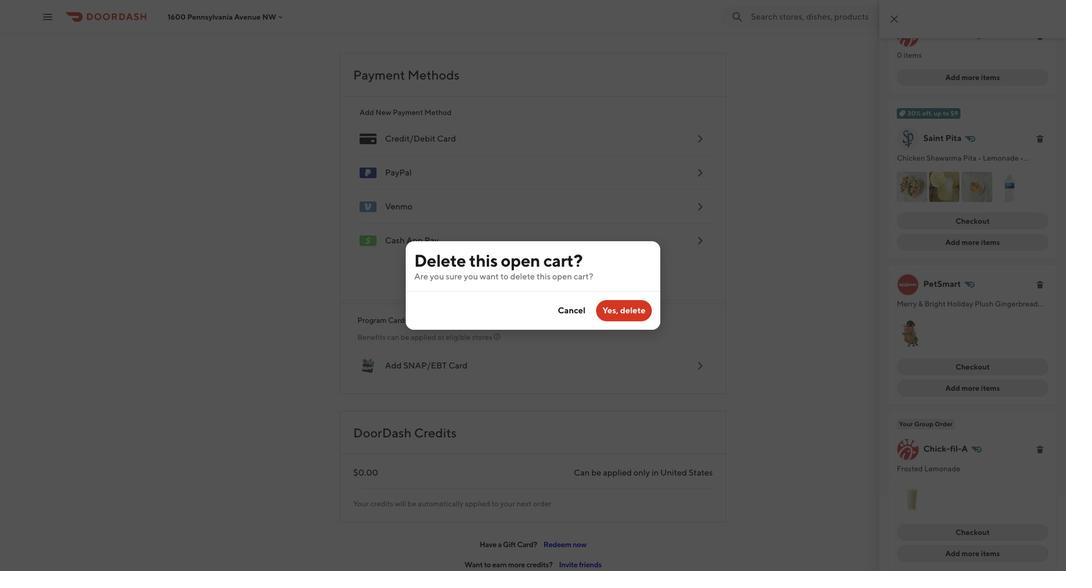 Task type: describe. For each thing, give the bounding box(es) containing it.
checkout for chick-fil-a
[[956, 528, 990, 537]]

toy
[[1026, 310, 1038, 319]]

0 vertical spatial card
[[437, 134, 456, 144]]

up
[[934, 109, 942, 117]]

program
[[358, 316, 387, 325]]

delete saved cart image for 0 items
[[1036, 32, 1045, 40]]

occured
[[459, 270, 487, 278]]

chicken shawarma pita image
[[897, 172, 927, 202]]

cash app pay
[[385, 236, 439, 246]]

&
[[919, 300, 923, 308]]

30%
[[908, 109, 921, 117]]

order for items
[[935, 6, 953, 14]]

friends
[[579, 561, 602, 569]]

a for frosted lemonade
[[962, 444, 968, 454]]

hummus
[[897, 164, 928, 173]]

30% off, up to $9
[[908, 109, 959, 117]]

redeem now link
[[544, 541, 587, 549]]

can
[[387, 333, 399, 342]]

show menu image
[[360, 131, 377, 147]]

to left 'your'
[[492, 500, 499, 508]]

have a gift card?
[[480, 541, 537, 549]]

a
[[498, 541, 502, 549]]

pita inside chicken shawarma pita • lemonade • hummus • water
[[963, 154, 977, 162]]

want to earn more credits?
[[465, 561, 553, 569]]

saint
[[924, 133, 944, 143]]

1 horizontal spatial open
[[552, 272, 572, 282]]

cancel
[[558, 306, 586, 316]]

frosted lemonade
[[897, 465, 961, 473]]

1 add new payment method image from the top
[[694, 201, 707, 213]]

2 vertical spatial your
[[353, 500, 369, 508]]

your for frosted
[[899, 420, 913, 428]]

methods
[[408, 67, 460, 82]]

lemonade inside chicken shawarma pita • lemonade • hummus • water
[[983, 154, 1019, 162]]

add more items for 3rd add more items button
[[946, 384, 1000, 393]]

at
[[438, 333, 444, 342]]

benefits can be applied at eligible stores
[[358, 333, 492, 342]]

invite friends link
[[559, 561, 602, 569]]

earn
[[492, 561, 507, 569]]

1 vertical spatial be
[[592, 468, 601, 478]]

yes,
[[603, 306, 619, 316]]

0 horizontal spatial •
[[929, 164, 932, 173]]

only
[[634, 468, 650, 478]]

0 horizontal spatial open
[[501, 250, 540, 271]]

add more items link for checkout button for chick-fil-a
[[897, 545, 1049, 562]]

are
[[414, 272, 428, 282]]

to left earn
[[484, 561, 491, 569]]

lemonade image
[[930, 172, 960, 202]]

payment methods
[[353, 67, 460, 82]]

try
[[606, 270, 615, 278]]

benefits can be applied at eligible stores button
[[358, 332, 709, 343]]

shawarma
[[927, 154, 962, 162]]

can be applied only in united states
[[574, 468, 713, 478]]

close image
[[888, 13, 901, 25]]

petsmart
[[924, 279, 961, 289]]

frosted lemonade image
[[897, 483, 927, 513]]

0 vertical spatial cart?
[[544, 250, 583, 271]]

cancel button
[[552, 300, 592, 322]]

4 add more items button from the top
[[897, 545, 1049, 562]]

1600 pennsylvania avenue nw button
[[168, 12, 285, 21]]

united
[[661, 468, 687, 478]]

pay
[[425, 236, 439, 246]]

gingerbread
[[995, 300, 1038, 308]]

a for 0 items
[[962, 30, 968, 40]]

will
[[395, 500, 406, 508]]

payment inside menu
[[393, 108, 423, 117]]

delete
[[414, 250, 466, 271]]

avenue
[[234, 12, 261, 21]]

snap/ebt
[[403, 361, 447, 371]]

eligible
[[446, 333, 471, 342]]

your credits will be automatically applied to your next order
[[353, 500, 552, 508]]

invite friends
[[559, 561, 602, 569]]

3 add more items button from the top
[[897, 380, 1049, 397]]

in
[[652, 468, 659, 478]]

chick-fil-a for lemonade
[[924, 444, 968, 454]]

cards
[[388, 316, 408, 325]]

card?
[[517, 541, 537, 549]]

redeem now
[[544, 541, 587, 549]]

1 vertical spatial card
[[449, 361, 468, 371]]

2 horizontal spatial •
[[1021, 154, 1024, 162]]

1600
[[168, 12, 186, 21]]

invite
[[559, 561, 578, 569]]

fil- for lemonade
[[950, 444, 962, 454]]

states
[[689, 468, 713, 478]]

extra
[[914, 310, 932, 319]]

0 vertical spatial pita
[[946, 133, 962, 143]]

to left "$9"
[[943, 109, 949, 117]]

pennsylvania
[[187, 12, 233, 21]]

contacting
[[508, 270, 544, 278]]

add snap/ebt card
[[385, 361, 468, 371]]

1 add more items button from the top
[[897, 69, 1049, 86]]

delete saved cart image for petsmart
[[1036, 281, 1045, 289]]

order for lemonade
[[935, 420, 953, 428]]

yes, delete
[[603, 306, 646, 316]]

checkout button for saint pita
[[897, 213, 1049, 230]]

$0.00
[[353, 468, 378, 478]]

delete inside button
[[620, 306, 646, 316]]

hummus image
[[962, 172, 992, 202]]

credits
[[370, 500, 393, 508]]

2 horizontal spatial applied
[[603, 468, 632, 478]]

menu containing credit/debit card
[[351, 107, 715, 290]]

be inside button
[[401, 333, 409, 342]]

0 horizontal spatial lemonade
[[925, 465, 961, 473]]

add more items for 1st add more items button from the top
[[946, 73, 1000, 82]]

can
[[574, 468, 590, 478]]

1 horizontal spatial cash
[[546, 270, 563, 278]]

credit/debit card
[[385, 134, 456, 144]]

credits
[[414, 425, 457, 440]]

add new payment method image for pay
[[694, 234, 707, 247]]

dog
[[1011, 310, 1025, 319]]

benefits
[[358, 333, 386, 342]]

venmo
[[385, 202, 413, 212]]

open menu image
[[41, 10, 54, 23]]

$9
[[951, 109, 959, 117]]



Task type: locate. For each thing, give the bounding box(es) containing it.
1 vertical spatial checkout
[[956, 363, 990, 372]]

1 vertical spatial delete saved cart image
[[1036, 446, 1045, 454]]

0 vertical spatial add new payment method image
[[694, 133, 707, 145]]

2 fil- from the top
[[950, 444, 962, 454]]

order
[[533, 500, 552, 508]]

checkout button
[[897, 213, 1049, 230], [897, 359, 1049, 376], [897, 524, 1049, 541]]

your group order up frosted lemonade on the right of page
[[899, 420, 953, 428]]

pita right shawarma
[[963, 154, 977, 162]]

• up water image at the top right of the page
[[1021, 154, 1024, 162]]

delete saved cart image for saint pita
[[1036, 135, 1045, 143]]

delete this open cart? alert dialog
[[406, 241, 661, 330]]

group up frosted lemonade on the right of page
[[914, 420, 934, 428]]

large
[[933, 310, 952, 319]]

1 checkout button from the top
[[897, 213, 1049, 230]]

1 horizontal spatial this
[[537, 272, 551, 282]]

0 horizontal spatial you
[[430, 272, 444, 282]]

add more items
[[946, 73, 1000, 82], [946, 238, 1000, 247], [946, 384, 1000, 393], [946, 549, 1000, 558]]

1 vertical spatial this
[[537, 272, 551, 282]]

redeem
[[544, 541, 571, 549]]

0 vertical spatial your group order
[[899, 6, 953, 14]]

1 vertical spatial delete saved cart image
[[1036, 281, 1045, 289]]

you
[[430, 272, 444, 282], [464, 272, 478, 282]]

chick- for items
[[924, 30, 950, 40]]

your
[[500, 500, 515, 508]]

payment up new
[[353, 67, 405, 82]]

1 vertical spatial delete
[[620, 306, 646, 316]]

order up frosted lemonade on the right of page
[[935, 420, 953, 428]]

delete saved cart image
[[1036, 32, 1045, 40], [1036, 446, 1045, 454]]

man
[[897, 310, 912, 319]]

lemonade right frosted
[[925, 465, 961, 473]]

your group order
[[899, 6, 953, 14], [899, 420, 953, 428]]

pita
[[946, 133, 962, 143], [963, 154, 977, 162]]

0 vertical spatial checkout button
[[897, 213, 1049, 230]]

delete inside delete this open cart? are you sure you want to delete this open cart?
[[510, 272, 535, 282]]

1 vertical spatial chick-
[[924, 444, 950, 454]]

more
[[962, 73, 980, 82], [962, 238, 980, 247], [962, 384, 980, 393], [962, 549, 980, 558], [508, 561, 525, 569]]

your for 0
[[899, 6, 913, 14]]

2 delete saved cart image from the top
[[1036, 446, 1045, 454]]

credits?
[[526, 561, 553, 569]]

1 vertical spatial cash
[[546, 270, 563, 278]]

0 vertical spatial lemonade
[[983, 154, 1019, 162]]

1 vertical spatial lemonade
[[925, 465, 961, 473]]

3 checkout button from the top
[[897, 524, 1049, 541]]

brown
[[954, 310, 976, 319]]

order
[[935, 6, 953, 14], [935, 420, 953, 428]]

2 add more items link from the top
[[897, 234, 1049, 251]]

sure
[[446, 272, 462, 282]]

error
[[441, 270, 458, 278]]

1 vertical spatial chick-fil-a
[[924, 444, 968, 454]]

an
[[430, 270, 440, 278]]

0 vertical spatial group
[[914, 6, 934, 14]]

1 horizontal spatial •
[[978, 154, 982, 162]]

applied left at
[[411, 333, 436, 342]]

be
[[401, 333, 409, 342], [592, 468, 601, 478], [408, 500, 416, 508]]

2 add more items from the top
[[946, 238, 1000, 247]]

2 chick-fil-a from the top
[[924, 444, 968, 454]]

0 vertical spatial cash
[[385, 236, 405, 246]]

• up 'hummus' image
[[978, 154, 982, 162]]

while
[[488, 270, 506, 278]]

cash
[[385, 236, 405, 246], [546, 270, 563, 278]]

1 fil- from the top
[[950, 30, 962, 40]]

1 you from the left
[[430, 272, 444, 282]]

menu
[[351, 107, 715, 290]]

add more items link
[[897, 69, 1049, 86], [897, 234, 1049, 251], [897, 380, 1049, 397], [897, 545, 1049, 562]]

1 group from the top
[[914, 6, 934, 14]]

2 vertical spatial checkout
[[956, 528, 990, 537]]

1 vertical spatial your group order
[[899, 420, 953, 428]]

group for lemonade
[[914, 420, 934, 428]]

0 vertical spatial delete
[[510, 272, 535, 282]]

1 vertical spatial add new payment method image
[[694, 234, 707, 247]]

this up want
[[469, 250, 498, 271]]

4 add more items link from the top
[[897, 545, 1049, 562]]

1 vertical spatial add new payment method image
[[694, 167, 707, 179]]

stores
[[472, 333, 492, 342]]

your up 0 items on the right top
[[899, 6, 913, 14]]

doordash credits
[[353, 425, 457, 440]]

fil-
[[950, 30, 962, 40], [950, 444, 962, 454]]

0 vertical spatial be
[[401, 333, 409, 342]]

1 vertical spatial group
[[914, 420, 934, 428]]

app
[[406, 236, 423, 246]]

add more items link for second checkout button from the top of the page
[[897, 380, 1049, 397]]

1 horizontal spatial pita
[[963, 154, 977, 162]]

again.
[[616, 270, 636, 278]]

1 chick-fil-a from the top
[[924, 30, 968, 40]]

your left credits
[[353, 500, 369, 508]]

2 chick- from the top
[[924, 444, 950, 454]]

0 horizontal spatial delete
[[510, 272, 535, 282]]

1 vertical spatial checkout button
[[897, 359, 1049, 376]]

checkout button for chick-fil-a
[[897, 524, 1049, 541]]

1 add more items link from the top
[[897, 69, 1049, 86]]

your
[[899, 6, 913, 14], [899, 420, 913, 428], [353, 500, 369, 508]]

group
[[914, 6, 934, 14], [914, 420, 934, 428]]

holiday
[[947, 300, 973, 308]]

1 vertical spatial your
[[899, 420, 913, 428]]

chicken
[[897, 154, 925, 162]]

0 vertical spatial your
[[899, 6, 913, 14]]

0 vertical spatial a
[[962, 30, 968, 40]]

• left water
[[929, 164, 932, 173]]

be right the can
[[401, 333, 409, 342]]

card down eligible on the bottom of page
[[449, 361, 468, 371]]

2 you from the left
[[464, 272, 478, 282]]

add new payment method image for paypal
[[694, 167, 707, 179]]

payment right new
[[393, 108, 423, 117]]

2 delete saved cart image from the top
[[1036, 281, 1045, 289]]

1 horizontal spatial delete
[[620, 306, 646, 316]]

applied left the only
[[603, 468, 632, 478]]

delete right "yes,"
[[620, 306, 646, 316]]

0 horizontal spatial pita
[[946, 133, 962, 143]]

credit/debit
[[385, 134, 435, 144]]

your up frosted
[[899, 420, 913, 428]]

order right 'close' icon
[[935, 6, 953, 14]]

now
[[573, 541, 587, 549]]

4 add more items from the top
[[946, 549, 1000, 558]]

0 vertical spatial delete saved cart image
[[1036, 32, 1045, 40]]

1 order from the top
[[935, 6, 953, 14]]

lemonade up water image at the top right of the page
[[983, 154, 1019, 162]]

yes, delete button
[[596, 300, 652, 322]]

2 add new payment method image from the top
[[694, 167, 707, 179]]

plush
[[975, 300, 994, 308]]

group for items
[[914, 6, 934, 14]]

checkout for saint pita
[[956, 217, 990, 226]]

be right can at the bottom right
[[592, 468, 601, 478]]

applied inside button
[[411, 333, 436, 342]]

be right will
[[408, 500, 416, 508]]

open
[[501, 250, 540, 271], [552, 272, 572, 282]]

1 add more items from the top
[[946, 73, 1000, 82]]

0 vertical spatial chick-
[[924, 30, 950, 40]]

program cards
[[358, 316, 408, 325]]

3 add new payment method image from the top
[[694, 360, 707, 372]]

want
[[480, 272, 499, 282]]

3 checkout from the top
[[956, 528, 990, 537]]

3 add more items from the top
[[946, 384, 1000, 393]]

1 vertical spatial cart?
[[574, 272, 593, 282]]

delete
[[510, 272, 535, 282], [620, 306, 646, 316]]

1 a from the top
[[962, 30, 968, 40]]

to right want
[[501, 272, 509, 282]]

paypal
[[385, 168, 412, 178]]

2 group from the top
[[914, 420, 934, 428]]

cart?
[[544, 250, 583, 271], [574, 272, 593, 282]]

frosted
[[897, 465, 923, 473]]

app.
[[564, 270, 580, 278]]

want
[[465, 561, 483, 569]]

3 add more items link from the top
[[897, 380, 1049, 397]]

add new payment method image for card
[[694, 360, 707, 372]]

merry & bright holiday plush gingerbread man extra large brown squeaker dog toy image
[[897, 318, 927, 348]]

cash left app.
[[546, 270, 563, 278]]

chick-fil-a for items
[[924, 30, 968, 40]]

2 add new payment method image from the top
[[694, 234, 707, 247]]

add new payment method image
[[694, 133, 707, 145], [694, 167, 707, 179]]

•
[[978, 154, 982, 162], [1021, 154, 1024, 162], [929, 164, 932, 173]]

delete this open cart? are you sure you want to delete this open cart?
[[414, 250, 593, 282]]

chick-fil-a
[[924, 30, 968, 40], [924, 444, 968, 454]]

add new payment method image for credit/debit card
[[694, 133, 707, 145]]

automatically
[[418, 500, 464, 508]]

method
[[425, 108, 452, 117]]

add more items link for checkout button related to saint pita
[[897, 234, 1049, 251]]

next
[[517, 500, 532, 508]]

chick-
[[924, 30, 950, 40], [924, 444, 950, 454]]

pita right saint
[[946, 133, 962, 143]]

1 vertical spatial fil-
[[950, 444, 962, 454]]

0 vertical spatial fil-
[[950, 30, 962, 40]]

2 checkout button from the top
[[897, 359, 1049, 376]]

1 checkout from the top
[[956, 217, 990, 226]]

an error occured while contacting cash app. please try again.
[[430, 270, 636, 278]]

1 delete saved cart image from the top
[[1036, 32, 1045, 40]]

0 horizontal spatial this
[[469, 250, 498, 271]]

add new payment method
[[360, 108, 452, 117]]

1 horizontal spatial you
[[464, 272, 478, 282]]

2 vertical spatial checkout button
[[897, 524, 1049, 541]]

to inside delete this open cart? are you sure you want to delete this open cart?
[[501, 272, 509, 282]]

this left app.
[[537, 272, 551, 282]]

0 horizontal spatial cash
[[385, 236, 405, 246]]

gift
[[503, 541, 516, 549]]

1 vertical spatial pita
[[963, 154, 977, 162]]

2 your group order from the top
[[899, 420, 953, 428]]

0 vertical spatial checkout
[[956, 217, 990, 226]]

1 horizontal spatial lemonade
[[983, 154, 1019, 162]]

card down method
[[437, 134, 456, 144]]

delete right while
[[510, 272, 535, 282]]

0 vertical spatial delete saved cart image
[[1036, 135, 1045, 143]]

lemonade
[[983, 154, 1019, 162], [925, 465, 961, 473]]

0
[[897, 51, 902, 59]]

1 vertical spatial order
[[935, 420, 953, 428]]

1 delete saved cart image from the top
[[1036, 135, 1045, 143]]

2 checkout from the top
[[956, 363, 990, 372]]

add more items for 1st add more items button from the bottom
[[946, 549, 1000, 558]]

1 vertical spatial open
[[552, 272, 572, 282]]

cash left 'app' at the top of page
[[385, 236, 405, 246]]

1600 pennsylvania avenue nw
[[168, 12, 276, 21]]

your group order for items
[[899, 6, 953, 14]]

0 items
[[897, 51, 922, 59]]

2 a from the top
[[962, 444, 968, 454]]

1 vertical spatial payment
[[393, 108, 423, 117]]

1 add new payment method image from the top
[[694, 133, 707, 145]]

your group order up 0 items on the right top
[[899, 6, 953, 14]]

0 vertical spatial this
[[469, 250, 498, 271]]

1 horizontal spatial applied
[[465, 500, 490, 508]]

1 vertical spatial a
[[962, 444, 968, 454]]

applied left 'your'
[[465, 500, 490, 508]]

add snap/ebt card image
[[360, 358, 377, 375]]

please
[[582, 270, 604, 278]]

add more items button
[[897, 69, 1049, 86], [897, 234, 1049, 251], [897, 380, 1049, 397], [897, 545, 1049, 562]]

2 vertical spatial add new payment method image
[[694, 360, 707, 372]]

add more items for 3rd add more items button from the bottom
[[946, 238, 1000, 247]]

1 chick- from the top
[[924, 30, 950, 40]]

new
[[376, 108, 391, 117]]

0 vertical spatial add new payment method image
[[694, 201, 707, 213]]

merry
[[897, 300, 917, 308]]

have
[[480, 541, 497, 549]]

0 vertical spatial chick-fil-a
[[924, 30, 968, 40]]

fil- for items
[[950, 30, 962, 40]]

add new payment method image
[[694, 201, 707, 213], [694, 234, 707, 247], [694, 360, 707, 372]]

0 horizontal spatial applied
[[411, 333, 436, 342]]

2 add more items button from the top
[[897, 234, 1049, 251]]

a
[[962, 30, 968, 40], [962, 444, 968, 454]]

chick- for lemonade
[[924, 444, 950, 454]]

your group order for lemonade
[[899, 420, 953, 428]]

doordash
[[353, 425, 412, 440]]

1 your group order from the top
[[899, 6, 953, 14]]

0 vertical spatial applied
[[411, 333, 436, 342]]

delete saved cart image for frosted lemonade
[[1036, 446, 1045, 454]]

delete saved cart image
[[1036, 135, 1045, 143], [1036, 281, 1045, 289]]

2 vertical spatial be
[[408, 500, 416, 508]]

you right the sure
[[464, 272, 478, 282]]

water image
[[995, 172, 1025, 202]]

this
[[469, 250, 498, 271], [537, 272, 551, 282]]

1 vertical spatial applied
[[603, 468, 632, 478]]

2 order from the top
[[935, 420, 953, 428]]

2 vertical spatial applied
[[465, 500, 490, 508]]

0 vertical spatial payment
[[353, 67, 405, 82]]

merry & bright holiday plush gingerbread man extra large brown squeaker dog toy
[[897, 300, 1038, 319]]

0 vertical spatial order
[[935, 6, 953, 14]]

group right 'close' icon
[[914, 6, 934, 14]]

you right are
[[430, 272, 444, 282]]

0 vertical spatial open
[[501, 250, 540, 271]]



Task type: vqa. For each thing, say whether or not it's contained in the screenshot.
fourth Add More Items button from the bottom Add more items
yes



